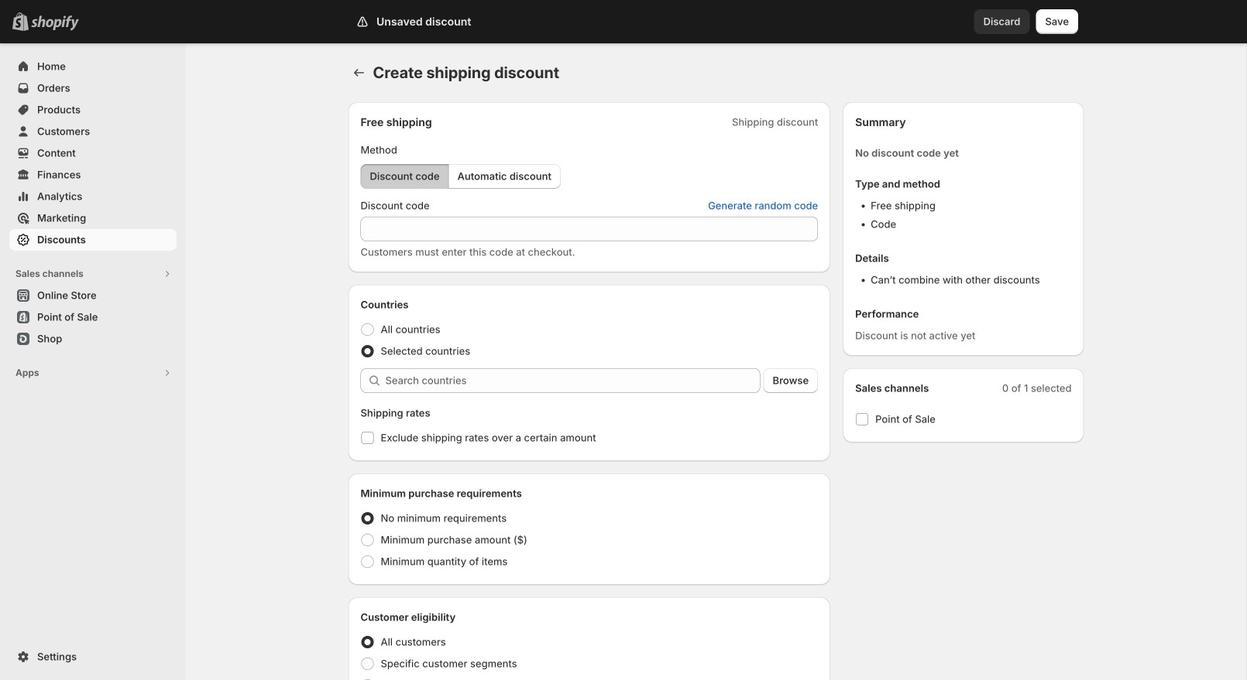Task type: vqa. For each thing, say whether or not it's contained in the screenshot.
text box
yes



Task type: locate. For each thing, give the bounding box(es) containing it.
shopify image
[[31, 15, 79, 31]]

None text field
[[361, 217, 818, 242]]

Search countries text field
[[385, 369, 760, 394]]



